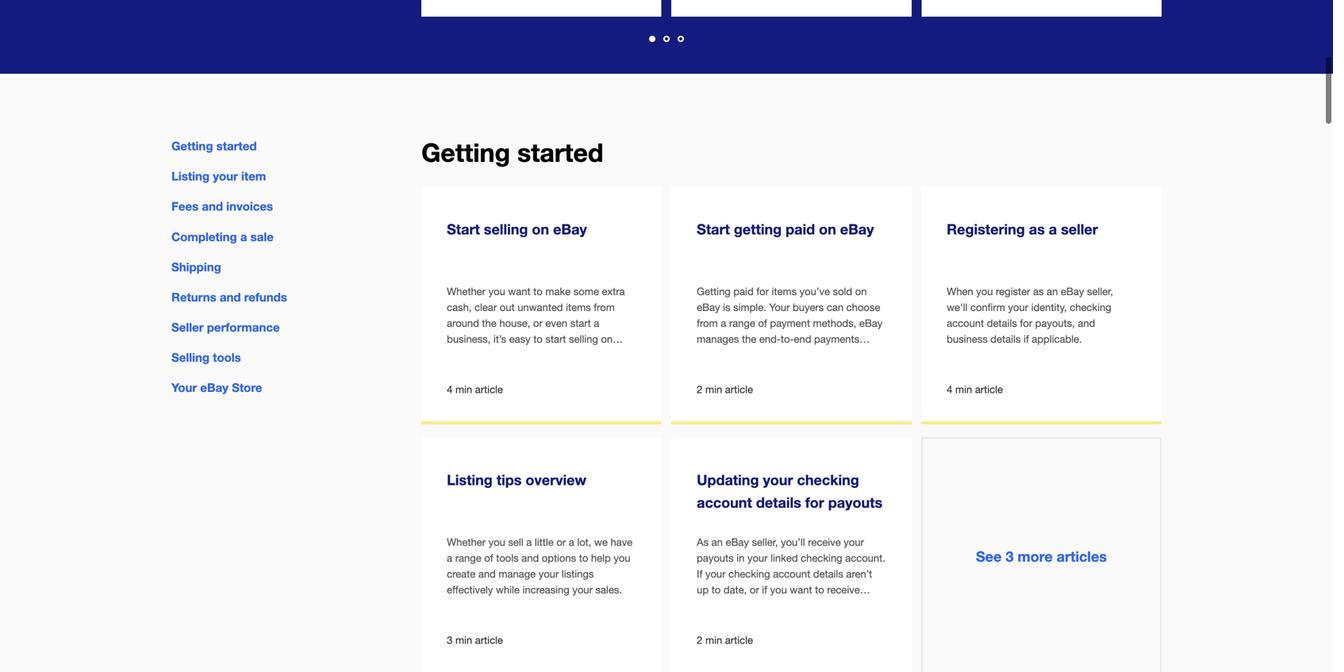 Task type: locate. For each thing, give the bounding box(es) containing it.
listing up fees
[[171, 169, 210, 184]]

items
[[772, 285, 797, 298], [566, 301, 591, 314]]

or up options
[[557, 536, 566, 549]]

completing a sale link
[[171, 230, 274, 244]]

4
[[447, 384, 453, 396], [947, 384, 953, 396]]

you've
[[800, 285, 830, 298]]

1 horizontal spatial 3
[[1006, 548, 1014, 565]]

4 for start selling on ebay
[[447, 384, 453, 396]]

checking down receive at right bottom
[[768, 365, 809, 377]]

checking inside when you register as an ebay seller, we'll confirm your identity, checking account details for payouts, and business details if applicable.
[[1070, 301, 1112, 314]]

2 horizontal spatial for
[[1021, 317, 1033, 329]]

ebay up make
[[553, 221, 587, 238]]

to right easy on the left of the page
[[534, 333, 543, 345]]

and up the manage
[[522, 552, 539, 564]]

details down updating
[[756, 494, 802, 511]]

1 horizontal spatial your
[[770, 301, 790, 314]]

2
[[697, 384, 703, 396], [697, 635, 703, 647]]

getting paid for items you've sold on ebay is simple. your buyers can choose from a range of payment methods, ebay manages the end-to-end payments process, and you receive your funds directly in your checking account. 2 min article
[[697, 285, 883, 396]]

checking up payouts
[[797, 472, 860, 489]]

of up end-
[[759, 317, 768, 329]]

1 vertical spatial selling
[[569, 333, 598, 345]]

the inside whether you want to make some extra cash, clear out unwanted items from around the house, or even start a business, it's easy to start selling on ebay.
[[482, 317, 497, 329]]

getting
[[422, 137, 511, 168], [171, 139, 213, 153], [697, 285, 731, 298]]

house,
[[500, 317, 531, 329]]

1 horizontal spatial listing
[[447, 472, 493, 489]]

when
[[947, 285, 974, 298]]

4 min article for start
[[447, 384, 503, 396]]

1 horizontal spatial 4 min article
[[947, 384, 1004, 396]]

can
[[827, 301, 844, 314]]

sale
[[251, 230, 274, 244]]

end-
[[760, 333, 781, 345]]

4 down ebay.
[[447, 384, 453, 396]]

start left "getting"
[[697, 221, 730, 238]]

on up choose
[[856, 285, 867, 298]]

you for registering as a seller
[[977, 285, 994, 298]]

your
[[770, 301, 790, 314], [171, 381, 197, 395]]

or down unwanted
[[534, 317, 543, 329]]

seller
[[171, 320, 204, 335]]

start for start getting paid on ebay
[[697, 221, 730, 238]]

1 whether from the top
[[447, 285, 486, 298]]

tools
[[213, 350, 241, 365], [496, 552, 519, 564]]

0 horizontal spatial from
[[594, 301, 615, 314]]

1 vertical spatial of
[[485, 552, 494, 564]]

easy
[[509, 333, 531, 345]]

a down some
[[594, 317, 600, 329]]

1 vertical spatial start
[[546, 333, 566, 345]]

and
[[202, 199, 223, 214], [220, 290, 241, 304], [1078, 317, 1096, 329], [740, 349, 757, 361], [522, 552, 539, 564], [479, 568, 496, 580]]

payment
[[770, 317, 811, 329]]

your right updating
[[763, 472, 794, 489]]

0 vertical spatial selling
[[484, 221, 528, 238]]

selling up want
[[484, 221, 528, 238]]

from up manages
[[697, 317, 718, 329]]

seller performance link
[[171, 320, 280, 335]]

from down the "extra"
[[594, 301, 615, 314]]

you down end-
[[760, 349, 777, 361]]

range up create
[[455, 552, 482, 564]]

items up buyers
[[772, 285, 797, 298]]

your inside getting paid for items you've sold on ebay is simple. your buyers can choose from a range of payment methods, ebay manages the end-to-end payments process, and you receive your funds directly in your checking account. 2 min article
[[770, 301, 790, 314]]

details down confirm
[[987, 317, 1018, 329]]

account inside when you register as an ebay seller, we'll confirm your identity, checking account details for payouts, and business details if applicable.
[[947, 317, 985, 329]]

an
[[1047, 285, 1059, 298]]

whether
[[447, 285, 486, 298], [447, 536, 486, 549]]

the left end-
[[742, 333, 757, 345]]

paid right "getting"
[[786, 221, 815, 238]]

4 down business
[[947, 384, 953, 396]]

whether for listing
[[447, 536, 486, 549]]

as left "an"
[[1034, 285, 1044, 298]]

it's
[[494, 333, 507, 345]]

a right sell
[[527, 536, 532, 549]]

account.
[[812, 365, 852, 377]]

0 vertical spatial paid
[[786, 221, 815, 238]]

0 horizontal spatial items
[[566, 301, 591, 314]]

1 vertical spatial as
[[1034, 285, 1044, 298]]

you for start selling on ebay
[[489, 285, 506, 298]]

returns and refunds
[[171, 290, 287, 304]]

1 vertical spatial details
[[991, 333, 1021, 345]]

seller
[[1062, 221, 1099, 238]]

1 horizontal spatial range
[[729, 317, 756, 329]]

articles
[[1057, 548, 1108, 565]]

for inside getting paid for items you've sold on ebay is simple. your buyers can choose from a range of payment methods, ebay manages the end-to-end payments process, and you receive your funds directly in your checking account. 2 min article
[[757, 285, 769, 298]]

from inside getting paid for items you've sold on ebay is simple. your buyers can choose from a range of payment methods, ebay manages the end-to-end payments process, and you receive your funds directly in your checking account. 2 min article
[[697, 317, 718, 329]]

min
[[456, 384, 473, 396], [706, 384, 723, 396], [956, 384, 973, 396], [456, 635, 473, 647], [706, 635, 723, 647]]

paid up simple.
[[734, 285, 754, 298]]

a left the sale
[[240, 230, 247, 244]]

2 vertical spatial for
[[806, 494, 825, 511]]

cash,
[[447, 301, 472, 314]]

start selling on ebay
[[447, 221, 587, 238]]

0 vertical spatial or
[[534, 317, 543, 329]]

we'll
[[947, 301, 968, 314]]

of up effectively
[[485, 552, 494, 564]]

1 4 from the left
[[447, 384, 453, 396]]

tips
[[497, 472, 522, 489]]

start
[[447, 221, 480, 238], [697, 221, 730, 238]]

start up "cash,"
[[447, 221, 480, 238]]

0 horizontal spatial getting started
[[171, 139, 257, 153]]

on up "you've"
[[819, 221, 837, 238]]

1 horizontal spatial selling
[[569, 333, 598, 345]]

0 vertical spatial range
[[729, 317, 756, 329]]

0 vertical spatial from
[[594, 301, 615, 314]]

you inside when you register as an ebay seller, we'll confirm your identity, checking account details for payouts, and business details if applicable.
[[977, 285, 994, 298]]

1 vertical spatial from
[[697, 317, 718, 329]]

1 horizontal spatial the
[[742, 333, 757, 345]]

4 min article down ebay.
[[447, 384, 503, 396]]

a left "seller"
[[1049, 221, 1058, 238]]

and inside when you register as an ebay seller, we'll confirm your identity, checking account details for payouts, and business details if applicable.
[[1078, 317, 1096, 329]]

0 horizontal spatial getting
[[171, 139, 213, 153]]

account down updating
[[697, 494, 753, 511]]

4 min article down business
[[947, 384, 1004, 396]]

on down the "extra"
[[601, 333, 613, 345]]

1 vertical spatial the
[[742, 333, 757, 345]]

items down some
[[566, 301, 591, 314]]

1 vertical spatial or
[[557, 536, 566, 549]]

checking inside updating your checking account details for payouts
[[797, 472, 860, 489]]

updating
[[697, 472, 759, 489]]

a left lot,
[[569, 536, 575, 549]]

listing your item link
[[171, 169, 266, 184]]

whether up "cash,"
[[447, 285, 486, 298]]

your inside updating your checking account details for payouts
[[763, 472, 794, 489]]

0 vertical spatial the
[[482, 317, 497, 329]]

1 horizontal spatial getting started
[[422, 137, 604, 168]]

to down lot,
[[579, 552, 589, 564]]

0 horizontal spatial selling
[[484, 221, 528, 238]]

1 horizontal spatial of
[[759, 317, 768, 329]]

your up payment
[[770, 301, 790, 314]]

fees and invoices link
[[171, 199, 273, 214]]

even
[[546, 317, 568, 329]]

tools down sell
[[496, 552, 519, 564]]

listing
[[171, 169, 210, 184], [447, 472, 493, 489]]

your inside whether you sell a little or a lot, we have a range of tools and options to help you create and manage your listings effectively while increasing your sales.
[[539, 568, 559, 580]]

0 vertical spatial your
[[770, 301, 790, 314]]

1 vertical spatial account
[[697, 494, 753, 511]]

your left item
[[213, 169, 238, 184]]

0 vertical spatial whether
[[447, 285, 486, 298]]

whether inside whether you sell a little or a lot, we have a range of tools and options to help you create and manage your listings effectively while increasing your sales.
[[447, 536, 486, 549]]

0 horizontal spatial start
[[546, 333, 566, 345]]

2 vertical spatial to
[[579, 552, 589, 564]]

1 horizontal spatial items
[[772, 285, 797, 298]]

returns
[[171, 290, 216, 304]]

listing left tips
[[447, 472, 493, 489]]

0 vertical spatial checking
[[1070, 301, 1112, 314]]

selling down some
[[569, 333, 598, 345]]

confirm
[[971, 301, 1006, 314]]

or inside whether you sell a little or a lot, we have a range of tools and options to help you create and manage your listings effectively while increasing your sales.
[[557, 536, 566, 549]]

2 vertical spatial checking
[[797, 472, 860, 489]]

the inside getting paid for items you've sold on ebay is simple. your buyers can choose from a range of payment methods, ebay manages the end-to-end payments process, and you receive your funds directly in your checking account. 2 min article
[[742, 333, 757, 345]]

your
[[213, 169, 238, 184], [1009, 301, 1029, 314], [815, 349, 836, 361], [744, 365, 765, 377], [763, 472, 794, 489], [539, 568, 559, 580]]

0 horizontal spatial 4 min article
[[447, 384, 503, 396]]

see
[[977, 548, 1002, 565]]

tools down seller performance 'link'
[[213, 350, 241, 365]]

1 horizontal spatial paid
[[786, 221, 815, 238]]

little
[[535, 536, 554, 549]]

your up account.
[[815, 349, 836, 361]]

2 start from the left
[[697, 221, 730, 238]]

getting started up the listing your item
[[171, 139, 257, 153]]

article inside getting paid for items you've sold on ebay is simple. your buyers can choose from a range of payment methods, ebay manages the end-to-end payments process, and you receive your funds directly in your checking account. 2 min article
[[725, 384, 753, 396]]

1 vertical spatial paid
[[734, 285, 754, 298]]

1 vertical spatial for
[[1021, 317, 1033, 329]]

getting started link
[[171, 139, 257, 153]]

0 vertical spatial start
[[571, 317, 591, 329]]

0 horizontal spatial or
[[534, 317, 543, 329]]

0 vertical spatial of
[[759, 317, 768, 329]]

0 horizontal spatial listing
[[171, 169, 210, 184]]

account up business
[[947, 317, 985, 329]]

2 4 min article from the left
[[947, 384, 1004, 396]]

on inside getting paid for items you've sold on ebay is simple. your buyers can choose from a range of payment methods, ebay manages the end-to-end payments process, and you receive your funds directly in your checking account. 2 min article
[[856, 285, 867, 298]]

0 vertical spatial 3
[[1006, 548, 1014, 565]]

0 horizontal spatial paid
[[734, 285, 754, 298]]

0 vertical spatial account
[[947, 317, 985, 329]]

make
[[546, 285, 571, 298]]

4 min article
[[447, 384, 503, 396], [947, 384, 1004, 396]]

the down clear
[[482, 317, 497, 329]]

ebay inside when you register as an ebay seller, we'll confirm your identity, checking account details for payouts, and business details if applicable.
[[1061, 285, 1085, 298]]

selling
[[171, 350, 210, 365]]

or
[[534, 317, 543, 329], [557, 536, 566, 549]]

for left payouts
[[806, 494, 825, 511]]

1 horizontal spatial 4
[[947, 384, 953, 396]]

2 whether from the top
[[447, 536, 486, 549]]

checking
[[1070, 301, 1112, 314], [768, 365, 809, 377], [797, 472, 860, 489]]

4 for registering as a seller
[[947, 384, 953, 396]]

1 horizontal spatial or
[[557, 536, 566, 549]]

want
[[508, 285, 531, 298]]

ebay down choose
[[860, 317, 883, 329]]

2 4 from the left
[[947, 384, 953, 396]]

ebay right "an"
[[1061, 285, 1085, 298]]

1 vertical spatial checking
[[768, 365, 809, 377]]

1 vertical spatial range
[[455, 552, 482, 564]]

and right fees
[[202, 199, 223, 214]]

for up if
[[1021, 317, 1033, 329]]

1 2 from the top
[[697, 384, 703, 396]]

details left if
[[991, 333, 1021, 345]]

0 vertical spatial 2
[[697, 384, 703, 396]]

you up confirm
[[977, 285, 994, 298]]

article for account
[[725, 635, 753, 647]]

1 vertical spatial items
[[566, 301, 591, 314]]

1 4 min article from the left
[[447, 384, 503, 396]]

if
[[1024, 333, 1029, 345]]

your down selling
[[171, 381, 197, 395]]

0 horizontal spatial your
[[171, 381, 197, 395]]

1 horizontal spatial start
[[697, 221, 730, 238]]

3 right 'see' in the bottom of the page
[[1006, 548, 1014, 565]]

payouts
[[829, 494, 883, 511]]

account inside updating your checking account details for payouts
[[697, 494, 753, 511]]

a down is
[[721, 317, 727, 329]]

1 vertical spatial whether
[[447, 536, 486, 549]]

from
[[594, 301, 615, 314], [697, 317, 718, 329]]

1 horizontal spatial for
[[806, 494, 825, 511]]

you left sell
[[489, 536, 506, 549]]

and up in
[[740, 349, 757, 361]]

whether inside whether you want to make some extra cash, clear out unwanted items from around the house, or even start a business, it's easy to start selling on ebay.
[[447, 285, 486, 298]]

items inside whether you want to make some extra cash, clear out unwanted items from around the house, or even start a business, it's easy to start selling on ebay.
[[566, 301, 591, 314]]

for up simple.
[[757, 285, 769, 298]]

checking down seller, at the top right of page
[[1070, 301, 1112, 314]]

as
[[1030, 221, 1045, 238], [1034, 285, 1044, 298]]

shipping link
[[171, 260, 221, 274]]

listing for listing your item
[[171, 169, 210, 184]]

your up while increasing your
[[539, 568, 559, 580]]

listing your item
[[171, 169, 266, 184]]

2 vertical spatial details
[[756, 494, 802, 511]]

start down even
[[546, 333, 566, 345]]

0 horizontal spatial start
[[447, 221, 480, 238]]

a up create
[[447, 552, 453, 564]]

0 horizontal spatial range
[[455, 552, 482, 564]]

or inside whether you want to make some extra cash, clear out unwanted items from around the house, or even start a business, it's easy to start selling on ebay.
[[534, 317, 543, 329]]

0 horizontal spatial the
[[482, 317, 497, 329]]

start right even
[[571, 317, 591, 329]]

seller,
[[1088, 285, 1114, 298]]

0 vertical spatial for
[[757, 285, 769, 298]]

0 vertical spatial items
[[772, 285, 797, 298]]

details inside updating your checking account details for payouts
[[756, 494, 802, 511]]

we
[[595, 536, 608, 549]]

you up out
[[489, 285, 506, 298]]

on inside whether you want to make some extra cash, clear out unwanted items from around the house, or even start a business, it's easy to start selling on ebay.
[[601, 333, 613, 345]]

range
[[729, 317, 756, 329], [455, 552, 482, 564]]

registering
[[947, 221, 1026, 238]]

getting started up start selling on ebay
[[422, 137, 604, 168]]

ebay
[[553, 221, 587, 238], [841, 221, 875, 238], [1061, 285, 1085, 298], [697, 301, 720, 314], [860, 317, 883, 329], [200, 381, 229, 395]]

0 horizontal spatial started
[[216, 139, 257, 153]]

choose
[[847, 301, 881, 314]]

a inside getting paid for items you've sold on ebay is simple. your buyers can choose from a range of payment methods, ebay manages the end-to-end payments process, and you receive your funds directly in your checking account. 2 min article
[[721, 317, 727, 329]]

the
[[482, 317, 497, 329], [742, 333, 757, 345]]

selling inside whether you want to make some extra cash, clear out unwanted items from around the house, or even start a business, it's easy to start selling on ebay.
[[569, 333, 598, 345]]

0 horizontal spatial 3
[[447, 635, 453, 647]]

to up unwanted
[[534, 285, 543, 298]]

0 vertical spatial listing
[[171, 169, 210, 184]]

options
[[542, 552, 576, 564]]

ebay up sold on the right top
[[841, 221, 875, 238]]

0 vertical spatial as
[[1030, 221, 1045, 238]]

0 horizontal spatial account
[[697, 494, 753, 511]]

unwanted
[[518, 301, 563, 314]]

0 vertical spatial tools
[[213, 350, 241, 365]]

1 start from the left
[[447, 221, 480, 238]]

1 vertical spatial 2
[[697, 635, 703, 647]]

and right payouts, on the top right of page
[[1078, 317, 1096, 329]]

0 horizontal spatial 4
[[447, 384, 453, 396]]

business
[[947, 333, 988, 345]]

help
[[591, 552, 611, 564]]

tools inside whether you sell a little or a lot, we have a range of tools and options to help you create and manage your listings effectively while increasing your sales.
[[496, 552, 519, 564]]

1 vertical spatial tools
[[496, 552, 519, 564]]

of
[[759, 317, 768, 329], [485, 552, 494, 564]]

1 horizontal spatial tools
[[496, 552, 519, 564]]

checking inside getting paid for items you've sold on ebay is simple. your buyers can choose from a range of payment methods, ebay manages the end-to-end payments process, and you receive your funds directly in your checking account. 2 min article
[[768, 365, 809, 377]]

1 vertical spatial listing
[[447, 472, 493, 489]]

range down simple.
[[729, 317, 756, 329]]

1 horizontal spatial account
[[947, 317, 985, 329]]

3 down effectively
[[447, 635, 453, 647]]

to-
[[781, 333, 794, 345]]

2 horizontal spatial getting
[[697, 285, 731, 298]]

on
[[532, 221, 549, 238], [819, 221, 837, 238], [856, 285, 867, 298], [601, 333, 613, 345]]

you inside whether you want to make some extra cash, clear out unwanted items from around the house, or even start a business, it's easy to start selling on ebay.
[[489, 285, 506, 298]]

0 horizontal spatial for
[[757, 285, 769, 298]]

1 horizontal spatial from
[[697, 317, 718, 329]]

store
[[232, 381, 262, 395]]

a
[[1049, 221, 1058, 238], [240, 230, 247, 244], [594, 317, 600, 329], [721, 317, 727, 329], [527, 536, 532, 549], [569, 536, 575, 549], [447, 552, 453, 564]]

range inside whether you sell a little or a lot, we have a range of tools and options to help you create and manage your listings effectively while increasing your sales.
[[455, 552, 482, 564]]

whether up create
[[447, 536, 486, 549]]

as left "seller"
[[1030, 221, 1045, 238]]

sales.
[[596, 584, 622, 596]]

0 horizontal spatial of
[[485, 552, 494, 564]]

your down register
[[1009, 301, 1029, 314]]

as inside when you register as an ebay seller, we'll confirm your identity, checking account details for payouts, and business details if applicable.
[[1034, 285, 1044, 298]]



Task type: vqa. For each thing, say whether or not it's contained in the screenshot.


Task type: describe. For each thing, give the bounding box(es) containing it.
1 vertical spatial to
[[534, 333, 543, 345]]

register
[[996, 285, 1031, 298]]

clear
[[475, 301, 497, 314]]

have
[[611, 536, 633, 549]]

ebay left is
[[697, 301, 720, 314]]

sold
[[833, 285, 853, 298]]

more
[[1018, 548, 1053, 565]]

whether you want to make some extra cash, clear out unwanted items from around the house, or even start a business, it's easy to start selling on ebay.
[[447, 285, 625, 361]]

1 vertical spatial 3
[[447, 635, 453, 647]]

and inside getting paid for items you've sold on ebay is simple. your buyers can choose from a range of payment methods, ebay manages the end-to-end payments process, and you receive your funds directly in your checking account. 2 min article
[[740, 349, 757, 361]]

methods,
[[813, 317, 857, 329]]

directly
[[697, 365, 731, 377]]

in
[[733, 365, 742, 377]]

range inside getting paid for items you've sold on ebay is simple. your buyers can choose from a range of payment methods, ebay manages the end-to-end payments process, and you receive your funds directly in your checking account. 2 min article
[[729, 317, 756, 329]]

of inside whether you sell a little or a lot, we have a range of tools and options to help you create and manage your listings effectively while increasing your sales.
[[485, 552, 494, 564]]

out
[[500, 301, 515, 314]]

returns and refunds link
[[171, 290, 287, 304]]

you for listing tips overview
[[489, 536, 506, 549]]

min inside getting paid for items you've sold on ebay is simple. your buyers can choose from a range of payment methods, ebay manages the end-to-end payments process, and you receive your funds directly in your checking account. 2 min article
[[706, 384, 723, 396]]

business,
[[447, 333, 491, 345]]

some
[[574, 285, 599, 298]]

getting
[[734, 221, 782, 238]]

to inside whether you sell a little or a lot, we have a range of tools and options to help you create and manage your listings effectively while increasing your sales.
[[579, 552, 589, 564]]

sell
[[508, 536, 524, 549]]

whether for start
[[447, 285, 486, 298]]

min for seller
[[956, 384, 973, 396]]

shipping
[[171, 260, 221, 274]]

you inside getting paid for items you've sold on ebay is simple. your buyers can choose from a range of payment methods, ebay manages the end-to-end payments process, and you receive your funds directly in your checking account. 2 min article
[[760, 349, 777, 361]]

getting inside getting paid for items you've sold on ebay is simple. your buyers can choose from a range of payment methods, ebay manages the end-to-end payments process, and you receive your funds directly in your checking account. 2 min article
[[697, 285, 731, 298]]

1 horizontal spatial started
[[518, 137, 604, 168]]

around
[[447, 317, 479, 329]]

seller performance
[[171, 320, 280, 335]]

receive
[[780, 349, 812, 361]]

0 vertical spatial to
[[534, 285, 543, 298]]

2 2 from the top
[[697, 635, 703, 647]]

identity,
[[1032, 301, 1068, 314]]

2 min article
[[697, 635, 753, 647]]

items inside getting paid for items you've sold on ebay is simple. your buyers can choose from a range of payment methods, ebay manages the end-to-end payments process, and you receive your funds directly in your checking account. 2 min article
[[772, 285, 797, 298]]

is
[[723, 301, 731, 314]]

1 vertical spatial your
[[171, 381, 197, 395]]

ebay.
[[447, 349, 473, 361]]

create
[[447, 568, 476, 580]]

payouts,
[[1036, 317, 1076, 329]]

whether you sell a little or a lot, we have a range of tools and options to help you create and manage your listings effectively while increasing your sales.
[[447, 536, 633, 596]]

for inside updating your checking account details for payouts
[[806, 494, 825, 511]]

fees
[[171, 199, 199, 214]]

refunds
[[244, 290, 287, 304]]

manages
[[697, 333, 739, 345]]

article for seller
[[976, 384, 1004, 396]]

0 vertical spatial details
[[987, 317, 1018, 329]]

payments
[[815, 333, 860, 345]]

1 horizontal spatial getting
[[422, 137, 511, 168]]

4 min article for registering
[[947, 384, 1004, 396]]

your ebay store link
[[171, 381, 262, 395]]

manage
[[499, 568, 536, 580]]

process,
[[697, 349, 737, 361]]

updating your checking account details for payouts
[[697, 472, 883, 511]]

paid inside getting paid for items you've sold on ebay is simple. your buyers can choose from a range of payment methods, ebay manages the end-to-end payments process, and you receive your funds directly in your checking account. 2 min article
[[734, 285, 754, 298]]

funds
[[838, 349, 864, 361]]

listing for listing tips overview
[[447, 472, 493, 489]]

extra
[[602, 285, 625, 298]]

your inside when you register as an ebay seller, we'll confirm your identity, checking account details for payouts, and business details if applicable.
[[1009, 301, 1029, 314]]

a inside whether you want to make some extra cash, clear out unwanted items from around the house, or even start a business, it's easy to start selling on ebay.
[[594, 317, 600, 329]]

article for ebay
[[475, 384, 503, 396]]

fees and invoices
[[171, 199, 273, 214]]

start for start selling on ebay
[[447, 221, 480, 238]]

for inside when you register as an ebay seller, we'll confirm your identity, checking account details for payouts, and business details if applicable.
[[1021, 317, 1033, 329]]

min for account
[[706, 635, 723, 647]]

completing
[[171, 230, 237, 244]]

1 horizontal spatial start
[[571, 317, 591, 329]]

item
[[241, 169, 266, 184]]

selling tools
[[171, 350, 241, 365]]

2 inside getting paid for items you've sold on ebay is simple. your buyers can choose from a range of payment methods, ebay manages the end-to-end payments process, and you receive your funds directly in your checking account. 2 min article
[[697, 384, 703, 396]]

lot,
[[577, 536, 592, 549]]

ebay down selling tools link
[[200, 381, 229, 395]]

your right in
[[744, 365, 765, 377]]

your ebay store
[[171, 381, 262, 395]]

you down have
[[614, 552, 631, 564]]

selling tools link
[[171, 350, 241, 365]]

overview
[[526, 472, 587, 489]]

when you register as an ebay seller, we'll confirm your identity, checking account details for payouts, and business details if applicable.
[[947, 285, 1114, 345]]

listing tips overview
[[447, 472, 587, 489]]

simple.
[[734, 301, 767, 314]]

of inside getting paid for items you've sold on ebay is simple. your buyers can choose from a range of payment methods, ebay manages the end-to-end payments process, and you receive your funds directly in your checking account. 2 min article
[[759, 317, 768, 329]]

buyers
[[793, 301, 824, 314]]

completing a sale
[[171, 230, 274, 244]]

min for ebay
[[456, 384, 473, 396]]

from inside whether you want to make some extra cash, clear out unwanted items from around the house, or even start a business, it's easy to start selling on ebay.
[[594, 301, 615, 314]]

on up make
[[532, 221, 549, 238]]

and up effectively
[[479, 568, 496, 580]]

and up 'seller performance'
[[220, 290, 241, 304]]

listings
[[562, 568, 594, 580]]

0 horizontal spatial tools
[[213, 350, 241, 365]]

3 min article
[[447, 635, 503, 647]]

see 3 more articles
[[977, 548, 1108, 565]]

performance
[[207, 320, 280, 335]]

effectively
[[447, 584, 493, 596]]

end
[[794, 333, 812, 345]]

start getting paid on ebay
[[697, 221, 875, 238]]



